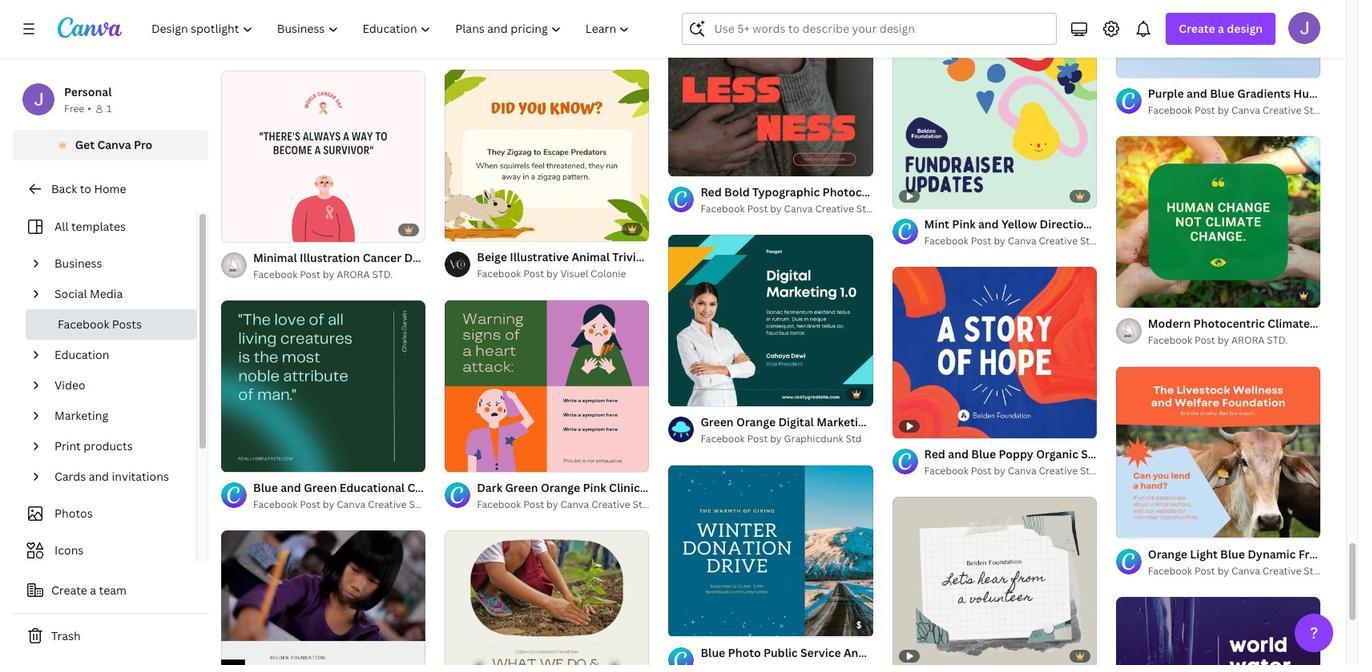 Task type: describe. For each thing, give the bounding box(es) containing it.
facebook posts
[[58, 317, 142, 332]]

canva inside red and blue poppy organic statement facebook post facebook post by canva creative studio
[[1008, 464, 1037, 478]]

templates
[[71, 219, 126, 234]]

blue photo public service announcement facebook post image
[[669, 465, 873, 637]]

arora inside the minimal illustration cancer day quotes facebook post facebook post by arora std.
[[337, 268, 370, 281]]

by inside blue and green educational corporate quotes facebook post facebook post by canva creative studio
[[323, 498, 334, 512]]

cards
[[55, 469, 86, 484]]

modern
[[1149, 316, 1191, 331]]

facebook inside purple and blue gradients human serv facebook post by canva creative studio
[[1149, 103, 1193, 117]]

canva inside get canva pro button
[[97, 137, 131, 152]]

products
[[84, 438, 133, 454]]

creative inside blue and green educational corporate quotes facebook post facebook post by canva creative studio
[[368, 498, 407, 512]]

trivia
[[613, 250, 643, 265]]

poppy
[[999, 446, 1034, 462]]

purple and blue gradients human serv link
[[1149, 85, 1359, 103]]

green  orange digital marketing newsroom modern minimalist facebook post image
[[669, 235, 873, 406]]

pro
[[134, 137, 153, 152]]

get canva pro button
[[13, 130, 208, 160]]

trash
[[51, 628, 81, 644]]

a for design
[[1218, 21, 1225, 36]]

dark green orange pink clinical friendly education awareness raising square chronic illness facebook post image
[[445, 300, 650, 472]]

post inside purple and blue gradients human serv facebook post by canva creative studio
[[1195, 103, 1216, 117]]

beige illustrative animal trivia facebook post facebook post by visuel colonie
[[477, 250, 725, 281]]

1 of 3 link
[[1116, 0, 1321, 78]]

social
[[55, 286, 87, 301]]

human
[[1294, 86, 1334, 101]]

cards and invitations link
[[48, 462, 187, 492]]

photocentric
[[1194, 316, 1266, 331]]

red and blue poppy organic statement facebook post facebook post by canva creative studio
[[925, 446, 1221, 478]]

quotes inside blue and green educational corporate quotes facebook post facebook post by canva creative studio
[[466, 480, 505, 496]]

minimal fresh water day photocentric facebook post image
[[1116, 597, 1321, 665]]

create a team
[[51, 583, 127, 598]]

facebook post by graphicdunk std link
[[701, 431, 873, 447]]

minimal illustration cancer day quotes facebook post facebook post by arora std.
[[253, 250, 550, 281]]

gradients
[[1238, 86, 1291, 101]]

business
[[55, 256, 102, 271]]

blue inside blue and green educational corporate quotes facebook post facebook post by canva creative studio
[[253, 480, 278, 496]]

facebook post by graphicdunk std
[[701, 432, 862, 446]]

print
[[55, 438, 81, 454]]

cards and invitations
[[55, 469, 169, 484]]

create a design
[[1179, 21, 1263, 36]]

blue left photo
[[701, 645, 726, 660]]

post inside modern photocentric climate change q facebook post by arora std.
[[1195, 334, 1216, 347]]

beige
[[477, 250, 507, 265]]

photos
[[55, 506, 93, 521]]

1 of 3
[[1128, 58, 1151, 70]]

std. inside modern photocentric climate change q facebook post by arora std.
[[1268, 334, 1288, 347]]

studio inside blue and green educational corporate quotes facebook post facebook post by canva creative studio
[[409, 498, 440, 512]]

video link
[[48, 370, 187, 401]]

icons link
[[22, 535, 187, 566]]

graphicdunk
[[784, 432, 844, 446]]

canva inside purple and blue gradients human serv facebook post by canva creative studio
[[1232, 103, 1261, 117]]

orange light blue dynamic frames generic charity facebook post image
[[1116, 367, 1321, 538]]

std. inside the minimal illustration cancer day quotes facebook post facebook post by arora std.
[[372, 268, 393, 281]]

blue and green educational corporate quotes facebook post link
[[253, 480, 587, 497]]

modern photocentric climate change q link
[[1149, 315, 1359, 333]]

red
[[925, 446, 946, 462]]

illustration
[[300, 250, 360, 265]]

create for create a team
[[51, 583, 87, 598]]

business link
[[48, 248, 187, 279]]

blue inside red and blue poppy organic statement facebook post facebook post by canva creative studio
[[972, 446, 996, 462]]

posts
[[112, 317, 142, 332]]

a for team
[[90, 583, 96, 598]]

minimal
[[253, 250, 297, 265]]

purple and blue gradients human serv facebook post by canva creative studio
[[1149, 86, 1359, 117]]

by inside purple and blue gradients human serv facebook post by canva creative studio
[[1218, 103, 1230, 117]]

create for create a design
[[1179, 21, 1216, 36]]

minimal illustration cancer day quotes facebook post image
[[221, 71, 426, 242]]

blue and green educational corporate quotes facebook post image
[[221, 301, 426, 472]]

blue photo public service announcement facebook post
[[701, 645, 1010, 660]]

by inside modern photocentric climate change q facebook post by arora std.
[[1218, 334, 1230, 347]]

blue photo public service announcement facebook post link
[[701, 644, 1010, 662]]

animal
[[572, 250, 610, 265]]

day
[[404, 250, 426, 265]]

beige illustrative animal trivia facebook post image
[[445, 70, 650, 241]]

illustrative
[[510, 250, 569, 265]]

service
[[801, 645, 841, 660]]

personal
[[64, 84, 112, 99]]

statement
[[1082, 446, 1139, 462]]

$
[[857, 618, 862, 631]]

facebook post by arora std. link for illustration
[[253, 267, 426, 283]]

icons
[[55, 543, 84, 558]]

arora inside modern photocentric climate change q facebook post by arora std.
[[1232, 334, 1265, 347]]

beige illustrative animal trivia facebook post link
[[477, 249, 725, 267]]



Task type: locate. For each thing, give the bounding box(es) containing it.
and left green at the left bottom of page
[[281, 480, 301, 496]]

1 left the "of"
[[1128, 58, 1132, 70]]

team
[[99, 583, 127, 598]]

a inside the create a design dropdown button
[[1218, 21, 1225, 36]]

1 vertical spatial quotes
[[466, 480, 505, 496]]

create a team button
[[13, 575, 208, 607]]

creative
[[1039, 4, 1078, 18], [592, 37, 631, 51], [368, 37, 407, 51], [1263, 103, 1302, 117], [816, 202, 854, 216], [1039, 234, 1078, 248], [1039, 464, 1078, 478], [592, 498, 631, 511], [368, 498, 407, 512], [1263, 564, 1302, 578]]

0 vertical spatial 1
[[1128, 58, 1132, 70]]

red and blue poppy organic statement facebook post link
[[925, 446, 1221, 463]]

create inside the create a design dropdown button
[[1179, 21, 1216, 36]]

1 vertical spatial a
[[90, 583, 96, 598]]

design
[[1227, 21, 1263, 36]]

purple and blue gradients human services facebook post image
[[1116, 0, 1321, 78]]

a left design
[[1218, 21, 1225, 36]]

and inside purple and blue gradients human serv facebook post by canva creative studio
[[1187, 86, 1208, 101]]

1 horizontal spatial facebook post by arora std. link
[[1149, 333, 1321, 349]]

all templates
[[55, 219, 126, 234]]

create down 'icons'
[[51, 583, 87, 598]]

creative inside red and blue poppy organic statement facebook post facebook post by canva creative studio
[[1039, 464, 1078, 478]]

invitations
[[112, 469, 169, 484]]

blue and green educational corporate quotes facebook post facebook post by canva creative studio
[[253, 480, 587, 512]]

1 horizontal spatial arora
[[1232, 334, 1265, 347]]

create
[[1179, 21, 1216, 36], [51, 583, 87, 598]]

cancer
[[363, 250, 402, 265]]

a inside create a team 'button'
[[90, 583, 96, 598]]

and for red
[[948, 446, 969, 462]]

0 vertical spatial arora
[[337, 268, 370, 281]]

arora down illustration
[[337, 268, 370, 281]]

quotes right corporate
[[466, 480, 505, 496]]

facebook
[[925, 4, 969, 18], [477, 37, 521, 51], [253, 37, 298, 51], [1149, 103, 1193, 117], [701, 202, 745, 216], [925, 234, 969, 248], [645, 250, 698, 265], [470, 250, 523, 265], [477, 267, 521, 281], [253, 268, 298, 281], [58, 317, 109, 332], [1149, 334, 1193, 347], [701, 432, 745, 446], [1142, 446, 1194, 462], [925, 464, 969, 478], [508, 480, 560, 496], [477, 498, 521, 511], [253, 498, 298, 512], [1149, 564, 1193, 578], [931, 645, 983, 660]]

free •
[[64, 102, 91, 115]]

0 vertical spatial create
[[1179, 21, 1216, 36]]

std
[[846, 432, 862, 446]]

by inside beige illustrative animal trivia facebook post facebook post by visuel colonie
[[547, 267, 558, 281]]

facebook inside modern photocentric climate change q facebook post by arora std.
[[1149, 334, 1193, 347]]

trash link
[[13, 620, 208, 653]]

0 horizontal spatial a
[[90, 583, 96, 598]]

modern photocentric climate change q facebook post by arora std.
[[1149, 316, 1359, 347]]

free
[[64, 102, 84, 115]]

social media
[[55, 286, 123, 301]]

creative inside purple and blue gradients human serv facebook post by canva creative studio
[[1263, 103, 1302, 117]]

1 horizontal spatial create
[[1179, 21, 1216, 36]]

back
[[51, 181, 77, 196]]

0 vertical spatial a
[[1218, 21, 1225, 36]]

green
[[304, 480, 337, 496]]

q
[[1357, 316, 1359, 331]]

quotes
[[428, 250, 468, 265], [466, 480, 505, 496]]

facebook post by arora std. link down photocentric
[[1149, 333, 1321, 349]]

studio
[[1081, 4, 1111, 18], [633, 37, 663, 51], [409, 37, 440, 51], [1304, 103, 1335, 117], [857, 202, 887, 216], [1081, 234, 1111, 248], [1081, 464, 1111, 478], [633, 498, 663, 511], [409, 498, 440, 512], [1304, 564, 1335, 578]]

create left design
[[1179, 21, 1216, 36]]

by
[[994, 4, 1006, 18], [547, 37, 558, 51], [323, 37, 334, 51], [1218, 103, 1230, 117], [771, 202, 782, 216], [994, 234, 1006, 248], [547, 267, 558, 281], [323, 268, 334, 281], [1218, 334, 1230, 347], [771, 432, 782, 446], [994, 464, 1006, 478], [547, 498, 558, 511], [323, 498, 334, 512], [1218, 564, 1230, 578]]

1 for 1 of 3
[[1128, 58, 1132, 70]]

1 vertical spatial 1
[[107, 102, 112, 115]]

canva inside blue and green educational corporate quotes facebook post facebook post by canva creative studio
[[337, 498, 366, 512]]

blue left gradients
[[1211, 86, 1235, 101]]

0 horizontal spatial create
[[51, 583, 87, 598]]

to
[[80, 181, 91, 196]]

top level navigation element
[[141, 13, 644, 45]]

all templates link
[[22, 212, 187, 242]]

marketing link
[[48, 401, 187, 431]]

by inside facebook post by graphicdunk std link
[[771, 432, 782, 446]]

3
[[1145, 58, 1151, 70]]

facebook post by canva creative studio
[[925, 4, 1111, 18], [477, 37, 663, 51], [253, 37, 440, 51], [701, 202, 887, 216], [925, 234, 1111, 248], [477, 498, 663, 511], [1149, 564, 1335, 578]]

post
[[971, 4, 992, 18], [524, 37, 544, 51], [300, 37, 321, 51], [1195, 103, 1216, 117], [748, 202, 768, 216], [971, 234, 992, 248], [700, 250, 725, 265], [525, 250, 550, 265], [524, 267, 544, 281], [300, 268, 321, 281], [1195, 334, 1216, 347], [748, 432, 768, 446], [1197, 446, 1221, 462], [971, 464, 992, 478], [563, 480, 587, 496], [524, 498, 544, 511], [300, 498, 321, 512], [1195, 564, 1216, 578], [986, 645, 1010, 660]]

•
[[88, 102, 91, 115]]

and inside blue and green educational corporate quotes facebook post facebook post by canva creative studio
[[281, 480, 301, 496]]

media
[[90, 286, 123, 301]]

video
[[55, 378, 85, 393]]

corporate
[[408, 480, 463, 496]]

facebook post by arora std. link down illustration
[[253, 267, 426, 283]]

public
[[764, 645, 798, 660]]

1 for 1
[[107, 102, 112, 115]]

facebook post by canva creative studio link
[[925, 4, 1111, 20], [477, 36, 663, 52], [253, 37, 440, 53], [1149, 103, 1335, 119], [701, 201, 887, 217], [925, 233, 1111, 250], [925, 463, 1111, 479], [477, 497, 663, 513], [253, 497, 440, 513], [1149, 563, 1335, 579]]

canva
[[1008, 4, 1037, 18], [561, 37, 589, 51], [337, 37, 366, 51], [1232, 103, 1261, 117], [97, 137, 131, 152], [784, 202, 813, 216], [1008, 234, 1037, 248], [1008, 464, 1037, 478], [561, 498, 589, 511], [337, 498, 366, 512], [1232, 564, 1261, 578]]

1 vertical spatial std.
[[1268, 334, 1288, 347]]

all
[[55, 219, 69, 234]]

and
[[1187, 86, 1208, 101], [948, 446, 969, 462], [89, 469, 109, 484], [281, 480, 301, 496]]

jacob simon image
[[1289, 12, 1321, 44]]

1 right •
[[107, 102, 112, 115]]

arora down the modern photocentric climate change q link
[[1232, 334, 1265, 347]]

blue left green at the left bottom of page
[[253, 480, 278, 496]]

get
[[75, 137, 95, 152]]

0 horizontal spatial std.
[[372, 268, 393, 281]]

organic
[[1037, 446, 1079, 462]]

and for purple
[[1187, 86, 1208, 101]]

by inside the minimal illustration cancer day quotes facebook post facebook post by arora std.
[[323, 268, 334, 281]]

std. down cancer
[[372, 268, 393, 281]]

red bold typographic photocentric homeless awareness education homelessness facebook post image
[[669, 5, 873, 176]]

purple
[[1149, 86, 1185, 101]]

and for blue
[[281, 480, 301, 496]]

1 vertical spatial facebook post by arora std. link
[[1149, 333, 1321, 349]]

and right cards
[[89, 469, 109, 484]]

serv
[[1336, 86, 1359, 101]]

blue inside purple and blue gradients human serv facebook post by canva creative studio
[[1211, 86, 1235, 101]]

None search field
[[683, 13, 1058, 45]]

colonie
[[591, 267, 626, 281]]

print products link
[[48, 431, 187, 462]]

a left team
[[90, 583, 96, 598]]

get canva pro
[[75, 137, 153, 152]]

0 vertical spatial quotes
[[428, 250, 468, 265]]

std.
[[372, 268, 393, 281], [1268, 334, 1288, 347]]

modern photocentric climate change quotes facebook post image
[[1116, 136, 1321, 308]]

climate
[[1268, 316, 1310, 331]]

minimal illustration cancer day quotes facebook post link
[[253, 249, 550, 267]]

0 horizontal spatial 1
[[107, 102, 112, 115]]

1 vertical spatial arora
[[1232, 334, 1265, 347]]

studio inside red and blue poppy organic statement facebook post facebook post by canva creative studio
[[1081, 464, 1111, 478]]

back to home
[[51, 181, 126, 196]]

1 horizontal spatial std.
[[1268, 334, 1288, 347]]

facebook post by visuel colonie link
[[477, 267, 650, 283]]

announcement
[[844, 645, 928, 660]]

print products
[[55, 438, 133, 454]]

0 horizontal spatial arora
[[337, 268, 370, 281]]

and inside red and blue poppy organic statement facebook post facebook post by canva creative studio
[[948, 446, 969, 462]]

arora
[[337, 268, 370, 281], [1232, 334, 1265, 347]]

0 vertical spatial std.
[[372, 268, 393, 281]]

home
[[94, 181, 126, 196]]

create inside create a team 'button'
[[51, 583, 87, 598]]

blue left 'poppy'
[[972, 446, 996, 462]]

blue
[[1211, 86, 1235, 101], [972, 446, 996, 462], [253, 480, 278, 496], [701, 645, 726, 660]]

quotes inside the minimal illustration cancer day quotes facebook post facebook post by arora std.
[[428, 250, 468, 265]]

of
[[1134, 58, 1143, 70]]

marketing
[[55, 408, 108, 423]]

studio inside purple and blue gradients human serv facebook post by canva creative studio
[[1304, 103, 1335, 117]]

std. down climate
[[1268, 334, 1288, 347]]

create a design button
[[1167, 13, 1276, 45]]

visuel
[[561, 267, 589, 281]]

educational
[[340, 480, 405, 496]]

facebook post by arora std. link for photocentric
[[1149, 333, 1321, 349]]

social media link
[[48, 279, 187, 309]]

and right red
[[948, 446, 969, 462]]

1 vertical spatial create
[[51, 583, 87, 598]]

1 horizontal spatial 1
[[1128, 58, 1132, 70]]

education link
[[48, 340, 187, 370]]

1 horizontal spatial a
[[1218, 21, 1225, 36]]

Search search field
[[715, 14, 1047, 44]]

0 horizontal spatial facebook post by arora std. link
[[253, 267, 426, 283]]

and right purple
[[1187, 86, 1208, 101]]

0 vertical spatial facebook post by arora std. link
[[253, 267, 426, 283]]

quotes right day
[[428, 250, 468, 265]]

photos link
[[22, 499, 187, 529]]

photo
[[728, 645, 761, 660]]

by inside red and blue poppy organic statement facebook post facebook post by canva creative studio
[[994, 464, 1006, 478]]

and for cards
[[89, 469, 109, 484]]

education
[[55, 347, 109, 362]]



Task type: vqa. For each thing, say whether or not it's contained in the screenshot.
Photo
yes



